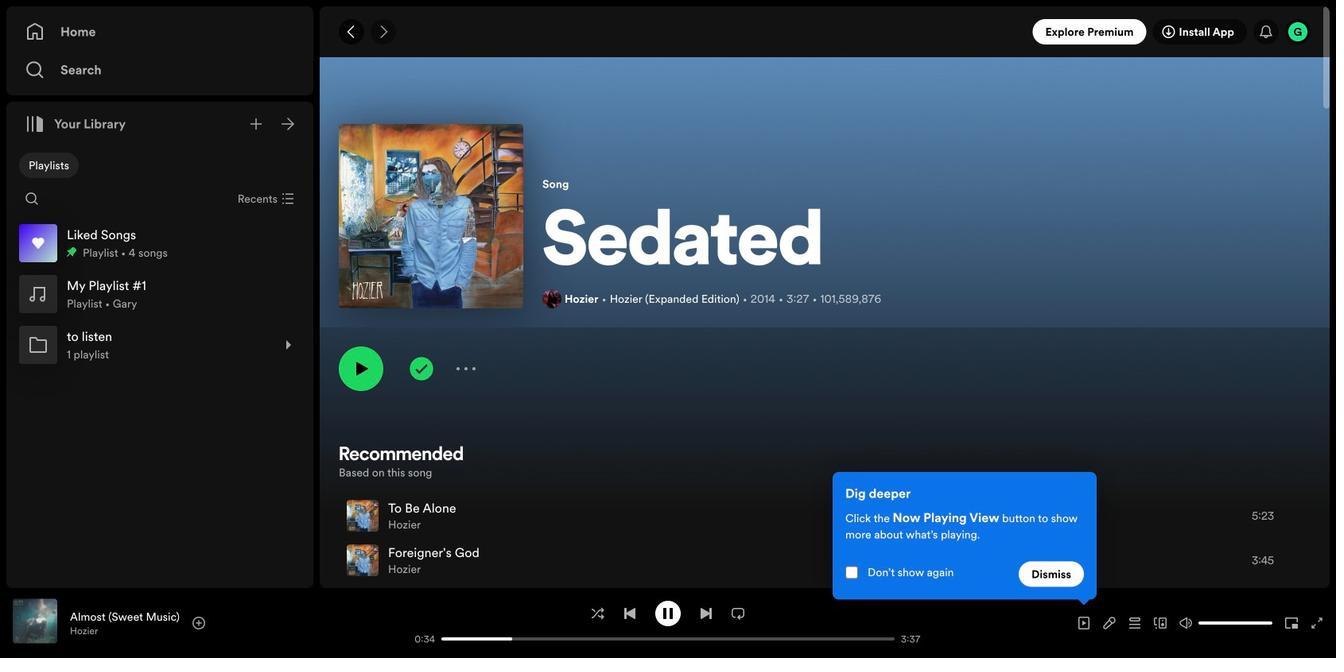 Task type: vqa. For each thing, say whether or not it's contained in the screenshot.
Hip-
no



Task type: describe. For each thing, give the bounding box(es) containing it.
none checkbox inside main element
[[19, 153, 79, 178]]

2 group from the top
[[13, 269, 307, 320]]

hozier image
[[543, 290, 562, 309]]

next image
[[700, 608, 713, 620]]

pause image
[[662, 608, 675, 620]]

enable repeat image
[[732, 608, 745, 620]]

connect to a device image
[[1155, 617, 1167, 630]]

go back image
[[345, 25, 358, 38]]

now playing view image
[[37, 607, 50, 619]]

Recents, List view field
[[225, 186, 304, 212]]

now playing: almost (sweet music) by hozier footer
[[13, 599, 404, 648]]

3 group from the top
[[13, 320, 307, 371]]

go forward image
[[377, 25, 390, 38]]

main element
[[6, 6, 314, 589]]

none search field inside main element
[[19, 186, 45, 212]]

search in your library image
[[25, 193, 38, 205]]

what's new image
[[1260, 25, 1273, 38]]



Task type: locate. For each thing, give the bounding box(es) containing it.
previous image
[[624, 608, 637, 620]]

player controls element
[[60, 601, 933, 646]]

None search field
[[19, 186, 45, 212]]

cell
[[347, 495, 878, 538], [347, 540, 878, 582], [353, 584, 878, 627], [891, 584, 1153, 627], [1166, 584, 1297, 627]]

top bar and user menu element
[[320, 6, 1330, 57]]

Enable repeat checkbox
[[726, 601, 751, 627]]

None checkbox
[[19, 153, 79, 178]]

volume high image
[[1180, 617, 1193, 630]]

enable shuffle image
[[592, 608, 605, 620]]

1 group from the top
[[13, 218, 307, 269]]

group
[[13, 218, 307, 269], [13, 269, 307, 320], [13, 320, 307, 371]]

sedated image
[[339, 124, 524, 309]]



